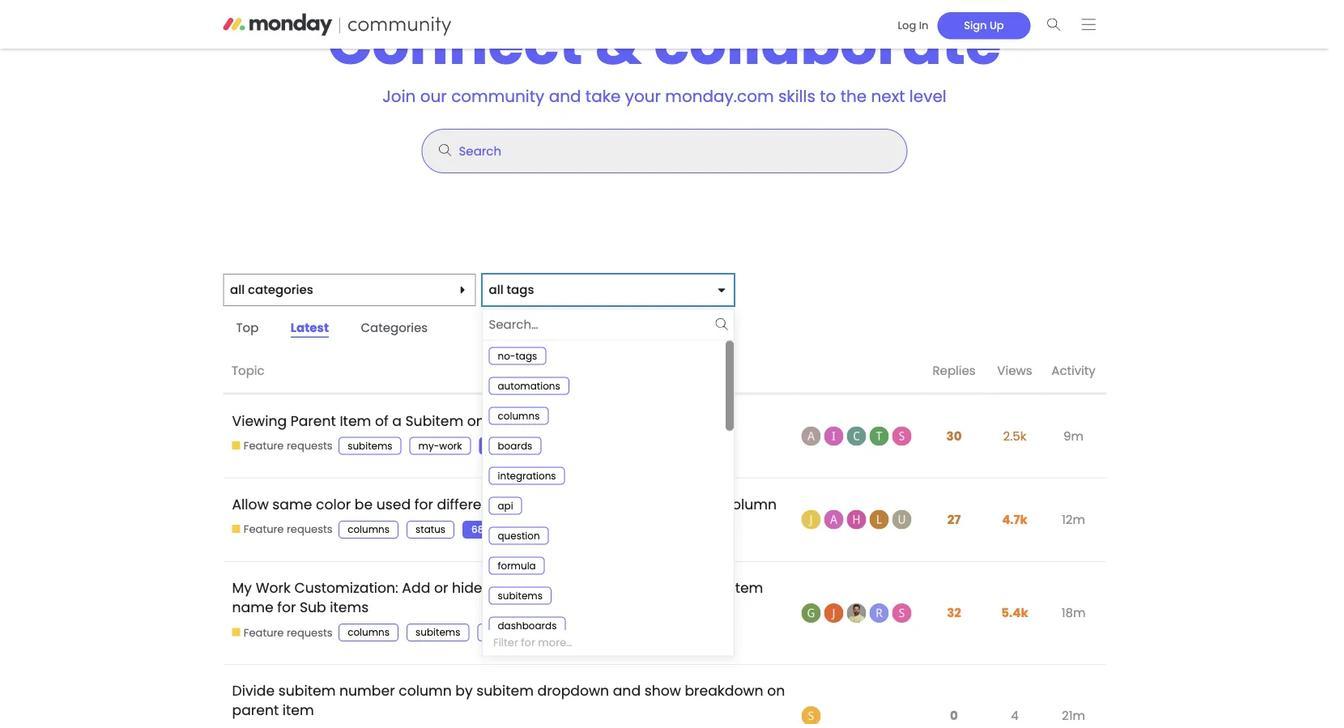 Task type: vqa. For each thing, say whether or not it's contained in the screenshot.
the product
no



Task type: describe. For each thing, give the bounding box(es) containing it.
column inside my work customization: add or hide any column to view & show parent item name for sub items
[[517, 578, 570, 598]]

0 vertical spatial work
[[439, 439, 462, 452]]

taylor tedesco - frequent poster image
[[869, 426, 889, 446]]

0 vertical spatial my-work link
[[409, 437, 471, 455]]

all tags
[[489, 281, 534, 298]]

monday community forum image
[[223, 13, 483, 36]]

items
[[330, 598, 369, 617]]

hgx5a4 - frequent poster image
[[847, 510, 866, 529]]

12m link
[[1058, 499, 1089, 540]]

5 radio item from the top
[[483, 460, 726, 490]]

1 horizontal spatial work
[[512, 411, 547, 430]]

top link
[[223, 315, 272, 340]]

1 vertical spatial status
[[416, 523, 446, 536]]

log in
[[898, 18, 928, 33]]

27
[[947, 511, 961, 528]]

sara allen - original poster, most recent poster image
[[801, 706, 821, 724]]

connect
[[328, 3, 583, 84]]

1 radio item from the top
[[483, 341, 726, 371]]

posters element
[[797, 349, 924, 394]]

name
[[232, 598, 273, 617]]

feature requests for parent
[[244, 439, 333, 453]]

next
[[871, 85, 905, 108]]

add
[[402, 578, 430, 598]]

4.7k
[[1002, 511, 1028, 528]]

latest link
[[278, 315, 342, 340]]

votes for my
[[503, 439, 529, 452]]

categories link
[[348, 315, 441, 340]]

sonya senkowsky - most recent poster image for my work customization: add or hide any column to view & show parent item name for sub items
[[892, 603, 912, 623]]

7 radio item from the top
[[483, 520, 726, 550]]

iandee - frequent poster image
[[824, 426, 844, 446]]

search image
[[1047, 18, 1061, 30]]

all categories
[[230, 281, 313, 298]]

number
[[339, 681, 395, 701]]

parent inside my work customization: add or hide any column to view & show parent item name for sub items
[[681, 578, 728, 598]]

parent inside divide subitem number column by subitem dropdown and show breakdown on parent item
[[232, 701, 279, 720]]

1 horizontal spatial subitems link
[[407, 624, 469, 641]]

1 subitem from the left
[[278, 681, 336, 701]]

my work customization: add or hide any column to view & show parent item name for sub items
[[232, 578, 763, 617]]

by
[[455, 681, 473, 701]]

more…
[[538, 635, 572, 650]]

jaewoo kim - original poster image
[[801, 510, 821, 529]]

30 button
[[942, 418, 966, 454]]

2 subitem from the left
[[476, 681, 534, 701]]

grace patterson - original poster image
[[801, 603, 821, 623]]

hide
[[452, 578, 482, 598]]

requests for parent
[[287, 439, 333, 453]]

our
[[420, 85, 447, 108]]

68 votes
[[471, 523, 513, 536]]

allow
[[232, 495, 269, 514]]

john - frequent poster image
[[847, 603, 866, 623]]

32
[[947, 604, 961, 622]]

work inside my work customization: add or hide any column to view & show parent item name for sub items
[[256, 578, 291, 598]]

statuses
[[499, 495, 558, 514]]

jeremy liddle - frequent poster image
[[824, 603, 844, 623]]

my- for the topmost my-work link
[[418, 439, 439, 452]]

a
[[392, 411, 402, 430]]

1 vertical spatial subitems
[[416, 626, 460, 639]]

0 horizontal spatial item
[[340, 411, 371, 430]]

and inside divide subitem number column by subitem dropdown and show breakdown on parent item
[[613, 681, 641, 701]]

to inside my work customization: add or hide any column to view & show parent item name for sub items
[[574, 578, 588, 598]]

18m
[[1062, 604, 1086, 622]]

2 same from the left
[[633, 495, 673, 514]]

column inside divide subitem number column by subitem dropdown and show breakdown on parent item
[[399, 681, 452, 701]]

1 horizontal spatial my-work link
[[477, 624, 539, 641]]

feature requests link for same
[[232, 522, 333, 537]]

18m link
[[1057, 592, 1090, 634]]

alexandre campagna - frequent poster image
[[824, 510, 844, 529]]

tags
[[507, 281, 534, 298]]

lucas vaneveld - frequent poster image
[[869, 510, 889, 529]]

show inside divide subitem number column by subitem dropdown and show breakdown on parent item
[[644, 681, 681, 701]]

for inside "allow same color be used for different statuses within the same status column" link
[[414, 495, 433, 514]]

parent
[[291, 411, 336, 430]]

30
[[946, 427, 962, 445]]

sign up button
[[937, 12, 1031, 39]]

john s - most recent poster image
[[892, 510, 912, 529]]

within
[[562, 495, 603, 514]]

top
[[236, 319, 259, 336]]

views
[[997, 362, 1032, 379]]

tags list for for
[[339, 521, 530, 538]]

feature requests for work
[[244, 625, 333, 640]]

log in button
[[889, 12, 937, 39]]

monday.com
[[665, 85, 774, 108]]

89 votes link
[[547, 624, 606, 641]]

log
[[898, 18, 916, 33]]

1 horizontal spatial status
[[677, 495, 720, 514]]

skills
[[778, 85, 815, 108]]

feature for allow
[[244, 522, 284, 537]]

allow same color be used for different statuses within the same status column link
[[232, 482, 777, 526]]

3 radio item from the top
[[483, 401, 726, 430]]

filter
[[493, 635, 518, 650]]

be
[[355, 495, 373, 514]]

0 horizontal spatial my-work
[[418, 439, 462, 452]]

in
[[919, 18, 928, 33]]

replies button
[[924, 349, 984, 394]]

viewing
[[232, 411, 287, 430]]

requests for same
[[287, 522, 333, 537]]

& inside connect & collaborate join our community and take your monday.com skills to the next level
[[595, 3, 642, 84]]

for inside my work customization: add or hide any column to view & show parent item name for sub items
[[277, 598, 296, 617]]

9m link
[[1059, 415, 1088, 457]]

68
[[471, 523, 484, 536]]

1 vertical spatial the
[[607, 495, 630, 514]]

divide subitem number column by subitem dropdown and show breakdown on parent item link
[[232, 669, 785, 724]]

sign
[[964, 18, 987, 33]]

Search… search field
[[489, 312, 713, 337]]

94 votes
[[488, 439, 529, 452]]

requests for work
[[287, 625, 333, 640]]

breakdown
[[685, 681, 763, 701]]

level
[[909, 85, 947, 108]]

categories
[[248, 281, 313, 298]]

take
[[585, 85, 621, 108]]

10 radio item from the top
[[483, 610, 726, 640]]

32 button
[[943, 595, 965, 631]]

27 button
[[943, 501, 965, 538]]

or
[[434, 578, 448, 598]]

6 radio item from the top
[[483, 490, 726, 520]]



Task type: locate. For each thing, give the bounding box(es) containing it.
subitem
[[405, 411, 463, 430]]

divide
[[232, 681, 275, 701]]

subitems link down the of
[[339, 437, 401, 455]]

sonya senkowsky - most recent poster image right taylor tedesco - frequent poster image on the bottom of page
[[892, 426, 912, 446]]

1 feature from the top
[[244, 439, 284, 453]]

navigation
[[883, 7, 1106, 42]]

0 vertical spatial columns link
[[339, 521, 399, 538]]

1 columns from the top
[[348, 523, 390, 536]]

0 vertical spatial votes
[[503, 439, 529, 452]]

1 vertical spatial and
[[613, 681, 641, 701]]

latest
[[291, 319, 329, 336]]

votes
[[503, 439, 529, 452], [486, 523, 513, 536], [571, 626, 597, 639]]

filter for more…
[[493, 635, 572, 650]]

the right the within
[[607, 495, 630, 514]]

feature requests link for parent
[[232, 439, 333, 453]]

work down subitem
[[439, 439, 462, 452]]

for up "status" link
[[414, 495, 433, 514]]

1 vertical spatial &
[[627, 578, 637, 598]]

2 vertical spatial feature requests link
[[232, 625, 333, 640]]

1 columns link from the top
[[339, 521, 399, 538]]

columns link down items
[[339, 624, 399, 641]]

2 sonya senkowsky - most recent poster image from the top
[[892, 603, 912, 623]]

columns
[[348, 523, 390, 536], [348, 626, 390, 639]]

all left tags
[[489, 281, 503, 298]]

the inside connect & collaborate join our community and take your monday.com skills to the next level
[[840, 85, 867, 108]]

1 vertical spatial votes
[[486, 523, 513, 536]]

1 requests from the top
[[287, 439, 333, 453]]

and left 'take'
[[549, 85, 581, 108]]

1 vertical spatial for
[[277, 598, 296, 617]]

feature for my
[[244, 625, 284, 640]]

sonya senkowsky - most recent poster image right regan ludwar - frequent poster image
[[892, 603, 912, 623]]

sign up
[[964, 18, 1004, 33]]

my-work link down subitem
[[409, 437, 471, 455]]

columns link for be
[[339, 521, 399, 538]]

tags list for subitem
[[339, 437, 546, 455]]

open advanced search image
[[430, 136, 459, 165]]

charles karpiuk - frequent poster image
[[847, 426, 866, 446]]

my
[[489, 411, 509, 430], [232, 578, 252, 598]]

1 sonya senkowsky - most recent poster image from the top
[[892, 426, 912, 446]]

0 vertical spatial feature requests
[[244, 439, 333, 453]]

1 horizontal spatial to
[[820, 85, 836, 108]]

1 tags list from the top
[[339, 437, 546, 455]]

feature requests link
[[232, 439, 333, 453], [232, 522, 333, 537], [232, 625, 333, 640]]

feature requests link down the viewing
[[232, 439, 333, 453]]

2 horizontal spatial column
[[724, 495, 777, 514]]

1 vertical spatial columns link
[[339, 624, 399, 641]]

for right filter
[[521, 635, 535, 650]]

1 vertical spatial subitems link
[[407, 624, 469, 641]]

my- for my-work link to the right
[[486, 626, 507, 639]]

divide subitem number column by subitem dropdown and show breakdown on parent item
[[232, 681, 785, 720]]

all for all categories
[[230, 281, 245, 298]]

0 vertical spatial the
[[840, 85, 867, 108]]

0 vertical spatial work
[[512, 411, 547, 430]]

feature requests
[[244, 439, 333, 453], [244, 522, 333, 537], [244, 625, 333, 640]]

status
[[677, 495, 720, 514], [416, 523, 446, 536]]

requests down parent
[[287, 439, 333, 453]]

requests down color
[[287, 522, 333, 537]]

show right the view
[[641, 578, 677, 598]]

0 vertical spatial requests
[[287, 439, 333, 453]]

0 horizontal spatial to
[[574, 578, 588, 598]]

sub
[[300, 598, 326, 617]]

columns link for add
[[339, 624, 399, 641]]

2 vertical spatial requests
[[287, 625, 333, 640]]

to right skills
[[820, 85, 836, 108]]

show inside my work customization: add or hide any column to view & show parent item name for sub items
[[641, 578, 677, 598]]

0 horizontal spatial subitems link
[[339, 437, 401, 455]]

to
[[820, 85, 836, 108], [574, 578, 588, 598]]

feature
[[244, 439, 284, 453], [244, 522, 284, 537], [244, 625, 284, 640]]

1 all from the left
[[230, 281, 245, 298]]

8 radio item from the top
[[483, 550, 726, 580]]

1 vertical spatial my
[[232, 578, 252, 598]]

0 horizontal spatial my-work link
[[409, 437, 471, 455]]

view
[[592, 578, 623, 598]]

my-work
[[418, 439, 462, 452], [486, 626, 530, 639]]

0 horizontal spatial work
[[256, 578, 291, 598]]

feature down the viewing
[[244, 439, 284, 453]]

0 vertical spatial parent
[[681, 578, 728, 598]]

on inside divide subitem number column by subitem dropdown and show breakdown on parent item
[[767, 681, 785, 701]]

1 same from the left
[[272, 495, 312, 514]]

12m
[[1062, 511, 1085, 528]]

1 vertical spatial show
[[644, 681, 681, 701]]

feature down name
[[244, 625, 284, 640]]

0 vertical spatial &
[[595, 3, 642, 84]]

2 columns link from the top
[[339, 624, 399, 641]]

your
[[625, 85, 661, 108]]

0 horizontal spatial column
[[399, 681, 452, 701]]

9m
[[1063, 427, 1084, 445]]

tags list down my work customization: add or hide any column to view & show parent item name for sub items
[[339, 624, 614, 641]]

0 vertical spatial feature requests link
[[232, 439, 333, 453]]

my inside viewing parent item of a subitem on my work link
[[489, 411, 509, 430]]

1 horizontal spatial same
[[633, 495, 673, 514]]

2 horizontal spatial for
[[521, 635, 535, 650]]

3 feature from the top
[[244, 625, 284, 640]]

columns for add
[[348, 626, 390, 639]]

on up 94 votes link
[[467, 411, 485, 430]]

feature requests link for work
[[232, 625, 333, 640]]

on
[[467, 411, 485, 430], [767, 681, 785, 701]]

column left jaewoo kim - original poster image
[[724, 495, 777, 514]]

0 horizontal spatial subitems
[[348, 439, 392, 452]]

votes right the "94" on the bottom left
[[503, 439, 529, 452]]

2 feature requests from the top
[[244, 522, 333, 537]]

feature requests down allow
[[244, 522, 333, 537]]

0 horizontal spatial my-
[[418, 439, 439, 452]]

allow same color be used for different statuses within the same status column
[[232, 495, 777, 514]]

feature for viewing
[[244, 439, 284, 453]]

sonya senkowsky - most recent poster image for viewing parent item of a subitem on my work
[[892, 426, 912, 446]]

0 horizontal spatial and
[[549, 85, 581, 108]]

color
[[316, 495, 351, 514]]

to inside connect & collaborate join our community and take your monday.com skills to the next level
[[820, 85, 836, 108]]

different
[[437, 495, 496, 514]]

topic
[[232, 362, 265, 379]]

views button
[[984, 349, 1045, 394]]

on right breakdown
[[767, 681, 785, 701]]

0 vertical spatial tags list
[[339, 437, 546, 455]]

my-work down subitem
[[418, 439, 462, 452]]

0 horizontal spatial parent
[[232, 701, 279, 720]]

feature requests for same
[[244, 522, 333, 537]]

votes right 68
[[486, 523, 513, 536]]

1 feature requests from the top
[[244, 439, 333, 453]]

0 horizontal spatial status
[[416, 523, 446, 536]]

subitems
[[348, 439, 392, 452], [416, 626, 460, 639]]

3 tags list from the top
[[339, 624, 614, 641]]

1 horizontal spatial item
[[732, 578, 763, 598]]

0 vertical spatial my
[[489, 411, 509, 430]]

radio item
[[483, 341, 726, 371], [483, 371, 726, 401], [483, 401, 726, 430], [483, 430, 726, 460], [483, 460, 726, 490], [483, 490, 726, 520], [483, 520, 726, 550], [483, 550, 726, 580], [483, 580, 726, 610], [483, 610, 726, 640]]

2 feature from the top
[[244, 522, 284, 537]]

viewing parent item of a subitem on my work
[[232, 411, 547, 430]]

adam krukemyer - original poster image
[[801, 426, 821, 446]]

columns link down be
[[339, 521, 399, 538]]

2 feature requests link from the top
[[232, 522, 333, 537]]

3 feature requests link from the top
[[232, 625, 333, 640]]

5.4k
[[1001, 604, 1028, 622]]

2.5k
[[1003, 427, 1027, 445]]

column left by
[[399, 681, 452, 701]]

columns down be
[[348, 523, 390, 536]]

2 tags list from the top
[[339, 521, 530, 538]]

4 radio item from the top
[[483, 430, 726, 460]]

item
[[340, 411, 371, 430], [732, 578, 763, 598]]

0 vertical spatial column
[[724, 495, 777, 514]]

categories
[[361, 319, 428, 336]]

and
[[549, 85, 581, 108], [613, 681, 641, 701]]

1 horizontal spatial subitems
[[416, 626, 460, 639]]

work up 94 votes
[[512, 411, 547, 430]]

1 vertical spatial requests
[[287, 522, 333, 537]]

& up 'take'
[[595, 3, 642, 84]]

column
[[724, 495, 777, 514], [517, 578, 570, 598], [399, 681, 452, 701]]

2 vertical spatial votes
[[571, 626, 597, 639]]

my work customization: add or hide any column to view & show parent item name for sub items link
[[232, 566, 763, 629]]

0 vertical spatial on
[[467, 411, 485, 430]]

replies
[[933, 362, 976, 379]]

same
[[272, 495, 312, 514], [633, 495, 673, 514]]

used
[[376, 495, 411, 514]]

68 votes link
[[463, 521, 522, 538]]

0 vertical spatial subitems
[[348, 439, 392, 452]]

activity button
[[1045, 349, 1106, 394]]

my- down my work customization: add or hide any column to view & show parent item name for sub items
[[486, 626, 507, 639]]

0 vertical spatial to
[[820, 85, 836, 108]]

1 horizontal spatial my-
[[486, 626, 507, 639]]

sonya senkowsky - most recent poster image
[[892, 426, 912, 446], [892, 603, 912, 623]]

my-work down my work customization: add or hide any column to view & show parent item name for sub items
[[486, 626, 530, 639]]

0 horizontal spatial work
[[439, 439, 462, 452]]

tags list
[[339, 437, 546, 455], [339, 521, 530, 538], [339, 624, 614, 641]]

feature down allow
[[244, 522, 284, 537]]

the left next
[[840, 85, 867, 108]]

columns link
[[339, 521, 399, 538], [339, 624, 399, 641]]

activity
[[1052, 362, 1096, 379]]

1 vertical spatial my-
[[486, 626, 507, 639]]

work
[[512, 411, 547, 430], [256, 578, 291, 598]]

2 requests from the top
[[287, 522, 333, 537]]

1 vertical spatial parent
[[232, 701, 279, 720]]

1 feature requests link from the top
[[232, 439, 333, 453]]

94 votes link
[[479, 437, 538, 455]]

subitems down the of
[[348, 439, 392, 452]]

1 horizontal spatial the
[[840, 85, 867, 108]]

tags list for hide
[[339, 624, 614, 641]]

feature requests down parent
[[244, 439, 333, 453]]

my inside my work customization: add or hide any column to view & show parent item name for sub items
[[232, 578, 252, 598]]

1 horizontal spatial column
[[517, 578, 570, 598]]

my-work link down my work customization: add or hide any column to view & show parent item name for sub items
[[477, 624, 539, 641]]

requests down sub
[[287, 625, 333, 640]]

my up the "94" on the bottom left
[[489, 411, 509, 430]]

show left breakdown
[[644, 681, 681, 701]]

& right the view
[[627, 578, 637, 598]]

89 votes
[[556, 626, 597, 639]]

2 vertical spatial column
[[399, 681, 452, 701]]

1 horizontal spatial work
[[507, 626, 530, 639]]

1 horizontal spatial on
[[767, 681, 785, 701]]

3 feature requests from the top
[[244, 625, 333, 640]]

1 vertical spatial tags list
[[339, 521, 530, 538]]

tags list containing subitems
[[339, 437, 546, 455]]

subitem right by
[[476, 681, 534, 701]]

1 vertical spatial sonya senkowsky - most recent poster image
[[892, 603, 912, 623]]

column right the any on the left bottom of page
[[517, 578, 570, 598]]

0 vertical spatial and
[[549, 85, 581, 108]]

item
[[283, 701, 314, 720]]

1 vertical spatial work
[[256, 578, 291, 598]]

feature requests link down allow
[[232, 522, 333, 537]]

2 vertical spatial tags list
[[339, 624, 614, 641]]

0 vertical spatial for
[[414, 495, 433, 514]]

1 vertical spatial item
[[732, 578, 763, 598]]

subitems down or
[[416, 626, 460, 639]]

up
[[990, 18, 1004, 33]]

show
[[641, 578, 677, 598], [644, 681, 681, 701]]

2 all from the left
[[489, 281, 503, 298]]

same right the within
[[633, 495, 673, 514]]

my up name
[[232, 578, 252, 598]]

0 horizontal spatial the
[[607, 495, 630, 514]]

requests
[[287, 439, 333, 453], [287, 522, 333, 537], [287, 625, 333, 640]]

dropdown
[[537, 681, 609, 701]]

search image
[[716, 318, 728, 331]]

tags list down different
[[339, 521, 530, 538]]

work left more…
[[507, 626, 530, 639]]

1 vertical spatial column
[[517, 578, 570, 598]]

feature requests link down name
[[232, 625, 333, 640]]

any
[[486, 578, 513, 598]]

3 requests from the top
[[287, 625, 333, 640]]

2 vertical spatial for
[[521, 635, 535, 650]]

0 vertical spatial item
[[340, 411, 371, 430]]

connect & collaborate join our community and take your monday.com skills to the next level
[[328, 3, 1001, 108]]

1 vertical spatial my-work
[[486, 626, 530, 639]]

89
[[556, 626, 568, 639]]

customization:
[[294, 578, 398, 598]]

viewing parent item of a subitem on my work link
[[232, 399, 547, 443]]

0 horizontal spatial for
[[277, 598, 296, 617]]

feature requests down sub
[[244, 625, 333, 640]]

join
[[383, 85, 416, 108]]

1 vertical spatial my-work link
[[477, 624, 539, 641]]

Search text field
[[422, 130, 907, 172]]

votes right 89
[[571, 626, 597, 639]]

0 horizontal spatial on
[[467, 411, 485, 430]]

0 vertical spatial my-work
[[418, 439, 462, 452]]

1 vertical spatial feature requests
[[244, 522, 333, 537]]

0 horizontal spatial all
[[230, 281, 245, 298]]

work
[[439, 439, 462, 452], [507, 626, 530, 639]]

subitems link down or
[[407, 624, 469, 641]]

0 horizontal spatial my
[[232, 578, 252, 598]]

2 radio item from the top
[[483, 371, 726, 401]]

0 vertical spatial show
[[641, 578, 677, 598]]

collaborate
[[654, 3, 1001, 84]]

same left color
[[272, 495, 312, 514]]

regan ludwar - frequent poster image
[[869, 603, 889, 623]]

1 vertical spatial columns
[[348, 626, 390, 639]]

menu image
[[1082, 18, 1096, 30]]

1 horizontal spatial my-work
[[486, 626, 530, 639]]

votes for statuses
[[486, 523, 513, 536]]

status link
[[407, 521, 454, 538]]

2 vertical spatial feature requests
[[244, 625, 333, 640]]

all for all tags
[[489, 281, 503, 298]]

1 horizontal spatial all
[[489, 281, 503, 298]]

0 vertical spatial subitems link
[[339, 437, 401, 455]]

community
[[451, 85, 545, 108]]

1 horizontal spatial parent
[[681, 578, 728, 598]]

subitem up item
[[278, 681, 336, 701]]

all up top
[[230, 281, 245, 298]]

of
[[375, 411, 388, 430]]

1 horizontal spatial subitem
[[476, 681, 534, 701]]

1 horizontal spatial and
[[613, 681, 641, 701]]

columns for be
[[348, 523, 390, 536]]

1 vertical spatial feature requests link
[[232, 522, 333, 537]]

subitems link
[[339, 437, 401, 455], [407, 624, 469, 641]]

item inside my work customization: add or hide any column to view & show parent item name for sub items
[[732, 578, 763, 598]]

menu
[[483, 341, 734, 640]]

to left the view
[[574, 578, 588, 598]]

and inside connect & collaborate join our community and take your monday.com skills to the next level
[[549, 85, 581, 108]]

1 vertical spatial feature
[[244, 522, 284, 537]]

1 horizontal spatial for
[[414, 495, 433, 514]]

my- down subitem
[[418, 439, 439, 452]]

tags list down subitem
[[339, 437, 546, 455]]

and right dropdown
[[613, 681, 641, 701]]

work up name
[[256, 578, 291, 598]]

0 vertical spatial columns
[[348, 523, 390, 536]]

0 vertical spatial status
[[677, 495, 720, 514]]

columns down items
[[348, 626, 390, 639]]

0 horizontal spatial same
[[272, 495, 312, 514]]

2 columns from the top
[[348, 626, 390, 639]]

for left sub
[[277, 598, 296, 617]]

0 vertical spatial feature
[[244, 439, 284, 453]]

1 horizontal spatial my
[[489, 411, 509, 430]]

& inside my work customization: add or hide any column to view & show parent item name for sub items
[[627, 578, 637, 598]]

1 vertical spatial work
[[507, 626, 530, 639]]

94
[[488, 439, 500, 452]]

navigation containing log in
[[883, 7, 1106, 42]]

1 vertical spatial on
[[767, 681, 785, 701]]

9 radio item from the top
[[483, 580, 726, 610]]



